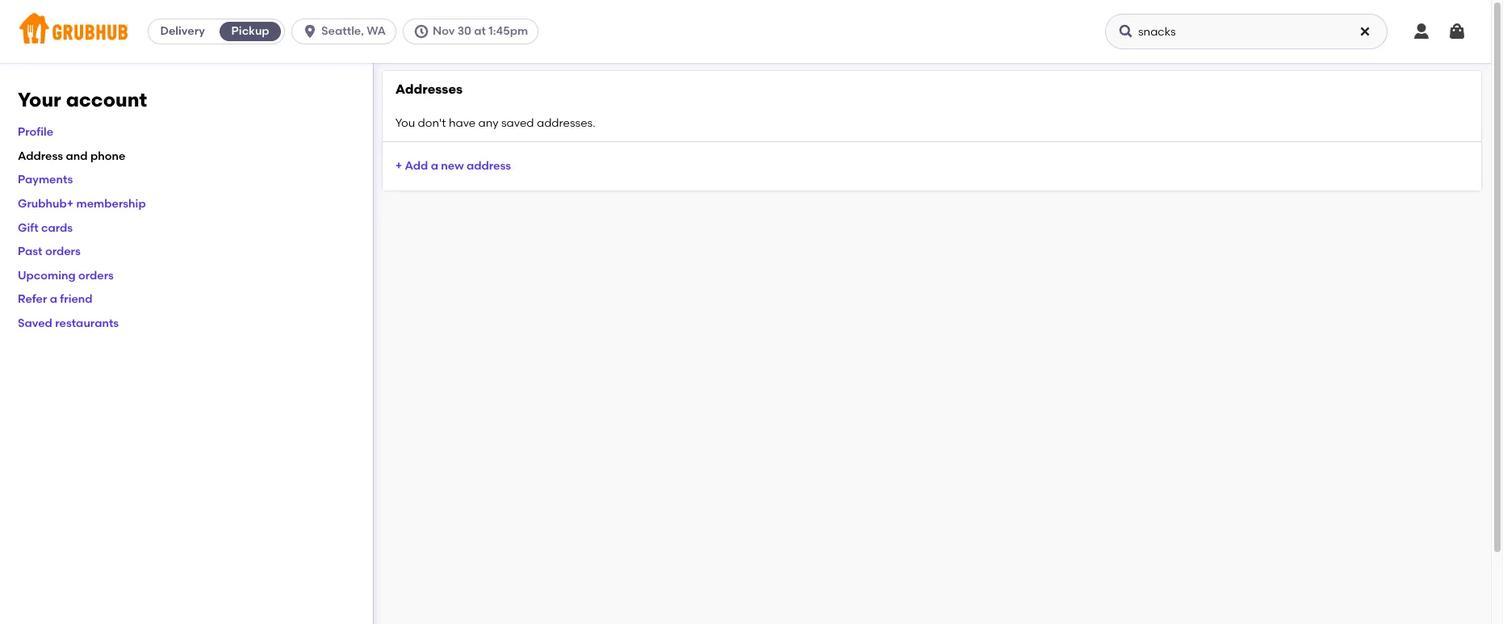Task type: locate. For each thing, give the bounding box(es) containing it.
0 vertical spatial orders
[[45, 245, 81, 259]]

grubhub+ membership link
[[18, 197, 146, 211]]

gift
[[18, 221, 39, 235]]

new
[[441, 159, 464, 173]]

your
[[18, 88, 61, 111]]

0 horizontal spatial svg image
[[302, 23, 318, 40]]

svg image inside seattle, wa button
[[302, 23, 318, 40]]

0 vertical spatial a
[[431, 159, 438, 173]]

saved restaurants link
[[18, 316, 119, 330]]

membership
[[76, 197, 146, 211]]

upcoming
[[18, 269, 76, 282]]

seattle, wa
[[321, 24, 386, 38]]

Search for food, convenience, alcohol... search field
[[1105, 14, 1388, 49]]

1 horizontal spatial svg image
[[1448, 22, 1467, 41]]

a inside the + add a new address button
[[431, 159, 438, 173]]

a
[[431, 159, 438, 173], [50, 293, 57, 306]]

a left new
[[431, 159, 438, 173]]

orders up upcoming orders link
[[45, 245, 81, 259]]

1 horizontal spatial a
[[431, 159, 438, 173]]

profile
[[18, 125, 53, 139]]

saved restaurants
[[18, 316, 119, 330]]

you
[[395, 116, 415, 130]]

svg image
[[1448, 22, 1467, 41], [302, 23, 318, 40]]

svg image
[[1412, 22, 1431, 41], [413, 23, 429, 40], [1118, 23, 1134, 40], [1359, 25, 1372, 38]]

nov 30 at 1:45pm button
[[403, 19, 545, 44]]

account
[[66, 88, 147, 111]]

have
[[449, 116, 476, 130]]

grubhub+
[[18, 197, 74, 211]]

add
[[405, 159, 428, 173]]

orders up friend
[[78, 269, 114, 282]]

saved
[[501, 116, 534, 130]]

restaurants
[[55, 316, 119, 330]]

+ add a new address
[[395, 159, 511, 173]]

gift cards link
[[18, 221, 73, 235]]

1 vertical spatial orders
[[78, 269, 114, 282]]

refer a friend
[[18, 293, 93, 306]]

orders
[[45, 245, 81, 259], [78, 269, 114, 282]]

address
[[467, 159, 511, 173]]

orders for upcoming orders
[[78, 269, 114, 282]]

grubhub+ membership
[[18, 197, 146, 211]]

cards
[[41, 221, 73, 235]]

pickup button
[[216, 19, 284, 44]]

don't
[[418, 116, 446, 130]]

nov
[[433, 24, 455, 38]]

a right refer
[[50, 293, 57, 306]]

1 vertical spatial a
[[50, 293, 57, 306]]

phone
[[90, 149, 125, 163]]

orders for past orders
[[45, 245, 81, 259]]



Task type: vqa. For each thing, say whether or not it's contained in the screenshot.
Address and phone
yes



Task type: describe. For each thing, give the bounding box(es) containing it.
address and phone
[[18, 149, 125, 163]]

addresses
[[395, 82, 463, 97]]

address
[[18, 149, 63, 163]]

seattle, wa button
[[292, 19, 403, 44]]

you don't have any saved addresses.
[[395, 116, 596, 130]]

refer
[[18, 293, 47, 306]]

gift cards
[[18, 221, 73, 235]]

your account
[[18, 88, 147, 111]]

nov 30 at 1:45pm
[[433, 24, 528, 38]]

delivery button
[[149, 19, 216, 44]]

saved
[[18, 316, 52, 330]]

refer a friend link
[[18, 293, 93, 306]]

payments link
[[18, 173, 73, 187]]

seattle,
[[321, 24, 364, 38]]

0 horizontal spatial a
[[50, 293, 57, 306]]

friend
[[60, 293, 93, 306]]

and
[[66, 149, 88, 163]]

at
[[474, 24, 486, 38]]

addresses.
[[537, 116, 596, 130]]

past orders
[[18, 245, 81, 259]]

upcoming orders
[[18, 269, 114, 282]]

any
[[478, 116, 499, 130]]

delivery
[[160, 24, 205, 38]]

upcoming orders link
[[18, 269, 114, 282]]

payments
[[18, 173, 73, 187]]

+
[[395, 159, 402, 173]]

1:45pm
[[489, 24, 528, 38]]

profile link
[[18, 125, 53, 139]]

main navigation navigation
[[0, 0, 1491, 63]]

wa
[[367, 24, 386, 38]]

30
[[457, 24, 471, 38]]

past
[[18, 245, 42, 259]]

pickup
[[231, 24, 269, 38]]

svg image inside the nov 30 at 1:45pm button
[[413, 23, 429, 40]]

+ add a new address button
[[395, 152, 511, 181]]

address and phone link
[[18, 149, 125, 163]]

past orders link
[[18, 245, 81, 259]]



